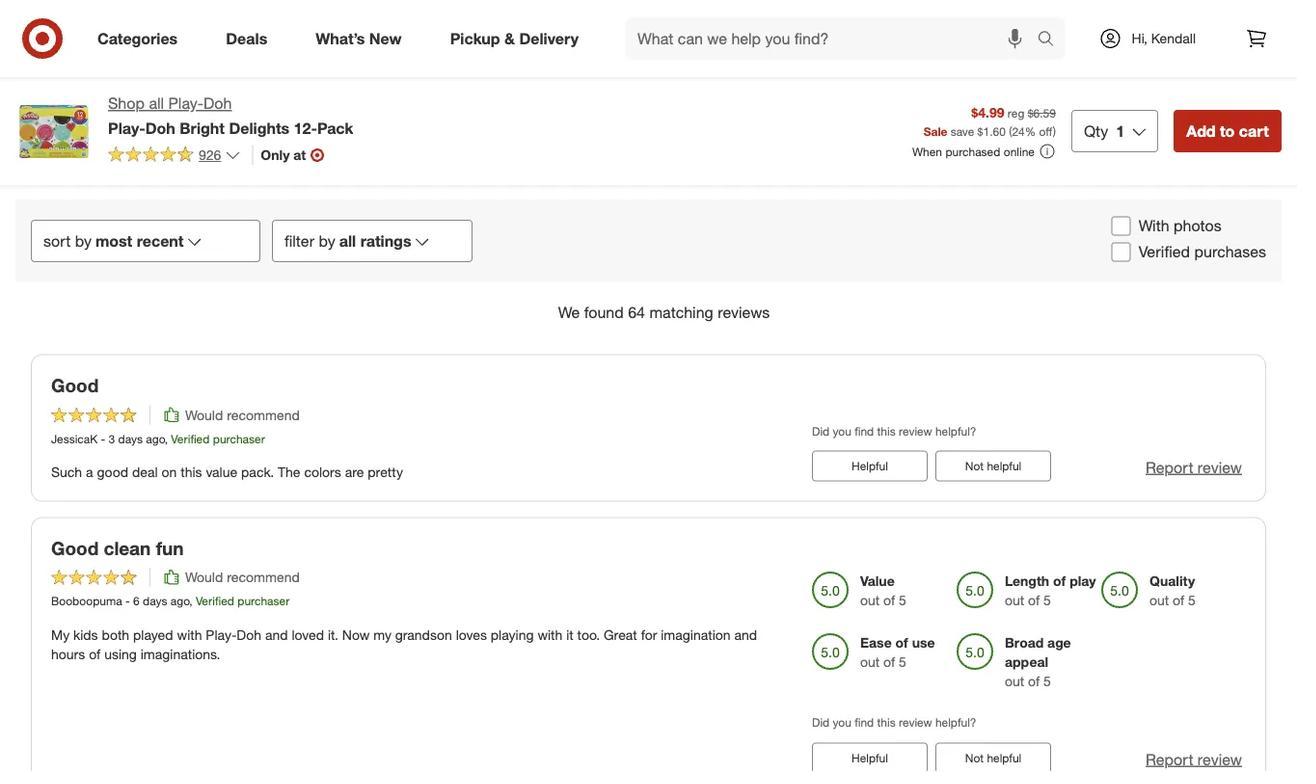 Task type: vqa. For each thing, say whether or not it's contained in the screenshot.
Suggested Age: 18 Years and Up
no



Task type: locate. For each thing, give the bounding box(es) containing it.
days right 6
[[143, 594, 167, 609]]

by right filter
[[319, 231, 335, 250]]

out down ease
[[860, 654, 880, 671]]

would for good clean fun
[[185, 569, 223, 586]]

0 vertical spatial verified
[[1139, 242, 1190, 261]]

5 up the ease of use out of 5
[[899, 592, 907, 609]]

guest review image 2 of 2, zoom in image
[[649, 0, 769, 96]]

qty 1
[[1084, 122, 1125, 140]]

$
[[978, 124, 983, 138]]

24
[[1012, 124, 1025, 138]]

are
[[345, 463, 364, 480]]

2 good from the top
[[51, 538, 99, 560]]

0 vertical spatial helpful button
[[812, 451, 928, 482]]

out for broad age appeal out of 5
[[1005, 673, 1025, 690]]

out for ease of use out of 5
[[860, 654, 880, 671]]

0 vertical spatial recommend
[[227, 406, 300, 423]]

2 did from the top
[[812, 716, 830, 730]]

did you find this review helpful? for out of 5
[[812, 716, 977, 730]]

not
[[965, 459, 984, 474], [965, 751, 984, 766]]

purchaser
[[213, 431, 265, 446], [238, 594, 290, 609]]

0 vertical spatial did you find this review helpful?
[[812, 424, 977, 438]]

1 vertical spatial not helpful button
[[936, 743, 1051, 773]]

out up ease
[[860, 592, 880, 609]]

doh up 926 link
[[145, 118, 175, 137]]

with left it
[[538, 626, 563, 643]]

1 would recommend from the top
[[185, 406, 300, 423]]

report review button for out of 5
[[1146, 749, 1242, 771]]

1 vertical spatial find
[[855, 716, 874, 730]]

1 vertical spatial ,
[[189, 594, 192, 609]]

0 vertical spatial ,
[[165, 431, 168, 446]]

1 not helpful button from the top
[[936, 451, 1051, 482]]

1 vertical spatial would
[[185, 569, 223, 586]]

0 horizontal spatial doh
[[145, 118, 175, 137]]

1 vertical spatial helpful?
[[936, 716, 977, 730]]

2 recommend from the top
[[227, 569, 300, 586]]

0 horizontal spatial days
[[118, 431, 143, 446]]

0 horizontal spatial and
[[265, 626, 288, 643]]

5 down quality
[[1188, 592, 1196, 609]]

1 helpful from the top
[[852, 459, 888, 474]]

5 down "length"
[[1044, 592, 1051, 609]]

2 helpful? from the top
[[936, 716, 977, 730]]

recommend for good
[[227, 406, 300, 423]]

recommend up "pack."
[[227, 406, 300, 423]]

1 horizontal spatial days
[[143, 594, 167, 609]]

doh inside my kids both played with play-doh and loved it. now my grandson loves playing with it too. great for imagination and hours of using imaginations.
[[237, 626, 261, 643]]

1 horizontal spatial play-
[[168, 94, 204, 113]]

ago
[[146, 431, 165, 446], [171, 594, 189, 609]]

2 and from the left
[[734, 626, 757, 643]]

of
[[1053, 573, 1066, 590], [884, 592, 895, 609], [1028, 592, 1040, 609], [1173, 592, 1185, 609], [896, 635, 908, 652], [89, 646, 101, 662], [884, 654, 895, 671], [1028, 673, 1040, 690]]

play
[[1070, 573, 1096, 590]]

did for would recommend
[[812, 424, 830, 438]]

0 vertical spatial you
[[833, 424, 852, 438]]

1 vertical spatial all
[[339, 231, 356, 250]]

3
[[109, 431, 115, 446]]

1 vertical spatial days
[[143, 594, 167, 609]]

bright
[[180, 118, 225, 137]]

report review for out of 5
[[1146, 750, 1242, 769]]

helpful? for out of 5
[[936, 716, 977, 730]]

helpful?
[[936, 424, 977, 438], [936, 716, 977, 730]]

1 horizontal spatial by
[[319, 231, 335, 250]]

such a good deal on this value pack. the colors are pretty
[[51, 463, 403, 480]]

helpful
[[987, 459, 1022, 474], [987, 751, 1022, 766]]

0 horizontal spatial ago
[[146, 431, 165, 446]]

both
[[102, 626, 129, 643]]

out
[[860, 592, 880, 609], [1005, 592, 1025, 609], [1150, 592, 1169, 609], [860, 654, 880, 671], [1005, 673, 1025, 690]]

all
[[149, 94, 164, 113], [339, 231, 356, 250]]

1 helpful button from the top
[[812, 451, 928, 482]]

good up jessicak
[[51, 375, 99, 397]]

2 report review button from the top
[[1146, 749, 1242, 771]]

1 recommend from the top
[[227, 406, 300, 423]]

1 vertical spatial ago
[[171, 594, 189, 609]]

it
[[566, 626, 574, 643]]

0 vertical spatial not helpful button
[[936, 451, 1051, 482]]

recommend
[[227, 406, 300, 423], [227, 569, 300, 586]]

save
[[951, 124, 974, 138]]

1 vertical spatial report review button
[[1146, 749, 1242, 771]]

would recommend up "pack."
[[185, 406, 300, 423]]

0 vertical spatial good
[[51, 375, 99, 397]]

helpful
[[852, 459, 888, 474], [852, 751, 888, 766]]

2 helpful from the top
[[987, 751, 1022, 766]]

clean
[[104, 538, 151, 560]]

recommend up the loved
[[227, 569, 300, 586]]

would up booboopuma - 6 days ago , verified purchaser
[[185, 569, 223, 586]]

1 vertical spatial value
[[860, 573, 895, 590]]

1 horizontal spatial with
[[538, 626, 563, 643]]

reg
[[1008, 106, 1025, 120]]

0 vertical spatial report review
[[1146, 458, 1242, 477]]

1 not from the top
[[965, 459, 984, 474]]

all right shop
[[149, 94, 164, 113]]

&
[[504, 29, 515, 48]]

out down "length"
[[1005, 592, 1025, 609]]

purchases
[[1195, 242, 1266, 261]]

1 with from the left
[[177, 626, 202, 643]]

5 inside length of play out of 5
[[1044, 592, 1051, 609]]

not helpful for out of 5
[[965, 751, 1022, 766]]

1 vertical spatial helpful
[[987, 751, 1022, 766]]

and right imagination
[[734, 626, 757, 643]]

1 find from the top
[[855, 424, 874, 438]]

delights
[[229, 118, 290, 137]]

5 inside the ease of use out of 5
[[899, 654, 907, 671]]

of down appeal
[[1028, 673, 1040, 690]]

all left ratings
[[339, 231, 356, 250]]

helpful for out of 5
[[987, 751, 1022, 766]]

2 horizontal spatial play-
[[206, 626, 237, 643]]

kendall
[[1151, 30, 1196, 47]]

not helpful for would recommend
[[965, 459, 1022, 474]]

1 did from the top
[[812, 424, 830, 438]]

ago up deal on the left of page
[[146, 431, 165, 446]]

0 horizontal spatial by
[[75, 231, 92, 250]]

1 horizontal spatial doh
[[204, 94, 232, 113]]

of left use
[[896, 635, 908, 652]]

2 vertical spatial doh
[[237, 626, 261, 643]]

1 report review button from the top
[[1146, 457, 1242, 479]]

5 down value out of 5
[[899, 654, 907, 671]]

only at
[[261, 146, 306, 163]]

1 vertical spatial not
[[965, 751, 984, 766]]

5 for ease of use out of 5
[[899, 654, 907, 671]]

1 would from the top
[[185, 406, 223, 423]]

1 you from the top
[[833, 424, 852, 438]]

0 horizontal spatial all
[[149, 94, 164, 113]]

, up imaginations.
[[189, 594, 192, 609]]

12-
[[294, 118, 317, 137]]

1 vertical spatial did you find this review helpful?
[[812, 716, 977, 730]]

ease of use out of 5
[[860, 635, 935, 671]]

jessicak - 3 days ago , verified purchaser
[[51, 431, 265, 446]]

0 vertical spatial helpful?
[[936, 424, 977, 438]]

2 did you find this review helpful? from the top
[[812, 716, 977, 730]]

shop all play-doh play-doh bright delights 12-pack
[[108, 94, 353, 137]]

too.
[[577, 626, 600, 643]]

1 horizontal spatial -
[[125, 594, 130, 609]]

this
[[877, 424, 896, 438], [181, 463, 202, 480], [877, 716, 896, 730]]

1 vertical spatial you
[[833, 716, 852, 730]]

2 vertical spatial play-
[[206, 626, 237, 643]]

2 report review from the top
[[1146, 750, 1242, 769]]

0 vertical spatial play-
[[168, 94, 204, 113]]

2 vertical spatial this
[[877, 716, 896, 730]]

cart
[[1239, 122, 1269, 140]]

play- up imaginations.
[[206, 626, 237, 643]]

would recommend for good clean fun
[[185, 569, 300, 586]]

verified up the on
[[171, 431, 210, 446]]

1 vertical spatial verified
[[171, 431, 210, 446]]

good
[[97, 463, 128, 480]]

5 inside "broad age appeal out of 5"
[[1044, 673, 1051, 690]]

0 vertical spatial would
[[185, 406, 223, 423]]

1 horizontal spatial ago
[[171, 594, 189, 609]]

all inside shop all play-doh play-doh bright delights 12-pack
[[149, 94, 164, 113]]

1 horizontal spatial all
[[339, 231, 356, 250]]

0 vertical spatial not
[[965, 459, 984, 474]]

verified
[[1139, 242, 1190, 261], [171, 431, 210, 446], [196, 594, 234, 609]]

pickup
[[450, 29, 500, 48]]

online
[[1004, 144, 1035, 159]]

1 horizontal spatial ,
[[189, 594, 192, 609]]

0 vertical spatial days
[[118, 431, 143, 446]]

5 for broad age appeal out of 5
[[1044, 673, 1051, 690]]

report review button
[[1146, 457, 1242, 479], [1146, 749, 1242, 771]]

ago up played
[[171, 594, 189, 609]]

1 did you find this review helpful? from the top
[[812, 424, 977, 438]]

2 by from the left
[[319, 231, 335, 250]]

2 vertical spatial verified
[[196, 594, 234, 609]]

1 not helpful from the top
[[965, 459, 1022, 474]]

when purchased online
[[912, 144, 1035, 159]]

loves
[[456, 626, 487, 643]]

0 horizontal spatial play-
[[108, 118, 145, 137]]

2 find from the top
[[855, 716, 874, 730]]

loved
[[292, 626, 324, 643]]

out inside value out of 5
[[860, 592, 880, 609]]

1 report from the top
[[1146, 458, 1194, 477]]

you for would recommend
[[833, 424, 852, 438]]

0 vertical spatial did
[[812, 424, 830, 438]]

report review
[[1146, 458, 1242, 477], [1146, 750, 1242, 769]]

1 helpful from the top
[[987, 459, 1022, 474]]

play- up bright
[[168, 94, 204, 113]]

doh up bright
[[204, 94, 232, 113]]

review
[[899, 424, 932, 438], [1198, 458, 1242, 477], [899, 716, 932, 730], [1198, 750, 1242, 769]]

play-
[[168, 94, 204, 113], [108, 118, 145, 137], [206, 626, 237, 643]]

1 vertical spatial -
[[125, 594, 130, 609]]

1 vertical spatial doh
[[145, 118, 175, 137]]

found
[[584, 303, 624, 322]]

0 vertical spatial would recommend
[[185, 406, 300, 423]]

2 would recommend from the top
[[185, 569, 300, 586]]

good left clean
[[51, 538, 99, 560]]

2 horizontal spatial doh
[[237, 626, 261, 643]]

out down quality
[[1150, 592, 1169, 609]]

0 horizontal spatial -
[[101, 431, 105, 446]]

0 vertical spatial all
[[149, 94, 164, 113]]

out for length of play out of 5
[[1005, 592, 1025, 609]]

(
[[1009, 124, 1012, 138]]

- left 6
[[125, 594, 130, 609]]

1 vertical spatial helpful button
[[812, 743, 928, 773]]

1 vertical spatial helpful
[[852, 751, 888, 766]]

image of play-doh bright delights 12-pack image
[[15, 93, 93, 170]]

1 helpful? from the top
[[936, 424, 977, 438]]

good clean fun
[[51, 538, 184, 560]]

2 you from the top
[[833, 716, 852, 730]]

$4.99
[[972, 104, 1005, 121]]

0 vertical spatial not helpful
[[965, 459, 1022, 474]]

0 vertical spatial report review button
[[1146, 457, 1242, 479]]

did
[[812, 424, 830, 438], [812, 716, 830, 730]]

1 by from the left
[[75, 231, 92, 250]]

0 vertical spatial this
[[877, 424, 896, 438]]

by right sort
[[75, 231, 92, 250]]

2 not helpful from the top
[[965, 751, 1022, 766]]

find
[[855, 424, 874, 438], [855, 716, 874, 730]]

1 vertical spatial recommend
[[227, 569, 300, 586]]

deal
[[132, 463, 158, 480]]

helpful button for out of 5
[[812, 743, 928, 773]]

1 vertical spatial report review
[[1146, 750, 1242, 769]]

good
[[51, 375, 99, 397], [51, 538, 99, 560]]

with up imaginations.
[[177, 626, 202, 643]]

1 horizontal spatial value
[[860, 573, 895, 590]]

report for would recommend
[[1146, 458, 1194, 477]]

out inside the ease of use out of 5
[[860, 654, 880, 671]]

would for good
[[185, 406, 223, 423]]

5 down appeal
[[1044, 673, 1051, 690]]

search button
[[1029, 17, 1075, 64]]

with
[[177, 626, 202, 643], [538, 626, 563, 643]]

you for out of 5
[[833, 716, 852, 730]]

doh left the loved
[[237, 626, 261, 643]]

of down ease
[[884, 654, 895, 671]]

0 horizontal spatial with
[[177, 626, 202, 643]]

by for filter by
[[319, 231, 335, 250]]

reviews
[[718, 303, 770, 322]]

helpful for out of 5
[[852, 751, 888, 766]]

at
[[294, 146, 306, 163]]

recent
[[137, 231, 184, 250]]

2 not from the top
[[965, 751, 984, 766]]

-
[[101, 431, 105, 446], [125, 594, 130, 609]]

ease
[[860, 635, 892, 652]]

1
[[1116, 122, 1125, 140]]

not helpful
[[965, 459, 1022, 474], [965, 751, 1022, 766]]

by
[[75, 231, 92, 250], [319, 231, 335, 250]]

2 helpful from the top
[[852, 751, 888, 766]]

verified down with
[[1139, 242, 1190, 261]]

broad
[[1005, 635, 1044, 652]]

- left 3
[[101, 431, 105, 446]]

1 vertical spatial not helpful
[[965, 751, 1022, 766]]

not helpful button for would recommend
[[936, 451, 1051, 482]]

shop
[[108, 94, 145, 113]]

value left "pack."
[[206, 463, 237, 480]]

not helpful button
[[936, 451, 1051, 482], [936, 743, 1051, 773]]

2 report from the top
[[1146, 750, 1194, 769]]

0 vertical spatial helpful
[[852, 459, 888, 474]]

0 horizontal spatial ,
[[165, 431, 168, 446]]

would recommend
[[185, 406, 300, 423], [185, 569, 300, 586]]

out inside "broad age appeal out of 5"
[[1005, 673, 1025, 690]]

verified for good
[[171, 431, 210, 446]]

What can we help you find? suggestions appear below search field
[[626, 17, 1042, 60]]

0 vertical spatial helpful
[[987, 459, 1022, 474]]

and
[[265, 626, 288, 643], [734, 626, 757, 643]]

1 good from the top
[[51, 375, 99, 397]]

1 vertical spatial did
[[812, 716, 830, 730]]

would up jessicak - 3 days ago , verified purchaser
[[185, 406, 223, 423]]

purchaser for good clean fun
[[238, 594, 290, 609]]

of down quality
[[1173, 592, 1185, 609]]

0 horizontal spatial value
[[206, 463, 237, 480]]

helpful for would recommend
[[852, 459, 888, 474]]

and left the loved
[[265, 626, 288, 643]]

of inside "broad age appeal out of 5"
[[1028, 673, 1040, 690]]

with photos
[[1139, 217, 1222, 235]]

out inside length of play out of 5
[[1005, 592, 1025, 609]]

value inside value out of 5
[[860, 573, 895, 590]]

pack
[[317, 118, 353, 137]]

1 vertical spatial would recommend
[[185, 569, 300, 586]]

did you find this review helpful?
[[812, 424, 977, 438], [812, 716, 977, 730]]

1 and from the left
[[265, 626, 288, 643]]

value up ease
[[860, 573, 895, 590]]

1 vertical spatial good
[[51, 538, 99, 560]]

, up the on
[[165, 431, 168, 446]]

1 vertical spatial purchaser
[[238, 594, 290, 609]]

1 report review from the top
[[1146, 458, 1242, 477]]

1 horizontal spatial and
[[734, 626, 757, 643]]

days right 3
[[118, 431, 143, 446]]

of up ease
[[884, 592, 895, 609]]

quality out of 5
[[1150, 573, 1196, 609]]

0 vertical spatial ago
[[146, 431, 165, 446]]

not for would recommend
[[965, 459, 984, 474]]

1 vertical spatial report
[[1146, 750, 1194, 769]]

2 helpful button from the top
[[812, 743, 928, 773]]

not for out of 5
[[965, 751, 984, 766]]

helpful button for would recommend
[[812, 451, 928, 482]]

of down kids
[[89, 646, 101, 662]]

64
[[628, 303, 645, 322]]

length of play out of 5
[[1005, 573, 1096, 609]]

purchaser for good
[[213, 431, 265, 446]]

out down appeal
[[1005, 673, 1025, 690]]

, for good clean fun
[[189, 594, 192, 609]]

0 vertical spatial purchaser
[[213, 431, 265, 446]]

1.60
[[983, 124, 1006, 138]]

0 vertical spatial -
[[101, 431, 105, 446]]

days for good clean fun
[[143, 594, 167, 609]]

verified up imaginations.
[[196, 594, 234, 609]]

would recommend up booboopuma - 6 days ago , verified purchaser
[[185, 569, 300, 586]]

2 would from the top
[[185, 569, 223, 586]]

0 vertical spatial find
[[855, 424, 874, 438]]

0 vertical spatial value
[[206, 463, 237, 480]]

play- down shop
[[108, 118, 145, 137]]

my kids both played with play-doh and loved it. now my grandson loves playing with it too. great for imagination and hours of using imaginations.
[[51, 626, 757, 662]]

0 vertical spatial report
[[1146, 458, 1194, 477]]

2 not helpful button from the top
[[936, 743, 1051, 773]]



Task type: describe. For each thing, give the bounding box(es) containing it.
verified for good clean fun
[[196, 594, 234, 609]]

deals link
[[210, 17, 292, 60]]

out inside 'quality out of 5'
[[1150, 592, 1169, 609]]

verified purchases
[[1139, 242, 1266, 261]]

categories link
[[81, 17, 202, 60]]

what's new link
[[299, 17, 426, 60]]

search
[[1029, 31, 1075, 50]]

play- inside my kids both played with play-doh and loved it. now my grandson loves playing with it too. great for imagination and hours of using imaginations.
[[206, 626, 237, 643]]

value out of 5
[[860, 573, 907, 609]]

2 with from the left
[[538, 626, 563, 643]]

photos
[[1174, 217, 1222, 235]]

did for out of 5
[[812, 716, 830, 730]]

, for good
[[165, 431, 168, 446]]

guest review image 1 of 2, zoom in image
[[513, 0, 633, 96]]

a
[[86, 463, 93, 480]]

did you find this review helpful? for would recommend
[[812, 424, 977, 438]]

hi,
[[1132, 30, 1148, 47]]

5 for length of play out of 5
[[1044, 592, 1051, 609]]

- for good clean fun
[[125, 594, 130, 609]]

of down "length"
[[1028, 592, 1040, 609]]

delivery
[[519, 29, 579, 48]]

find for out of 5
[[855, 716, 874, 730]]

to
[[1220, 122, 1235, 140]]

filter
[[285, 231, 314, 250]]

of inside my kids both played with play-doh and loved it. now my grandson loves playing with it too. great for imagination and hours of using imaginations.
[[89, 646, 101, 662]]

when
[[912, 144, 942, 159]]

0 vertical spatial doh
[[204, 94, 232, 113]]

length
[[1005, 573, 1050, 590]]

age
[[1048, 635, 1071, 652]]

of inside 'quality out of 5'
[[1173, 592, 1185, 609]]

jessicak
[[51, 431, 98, 446]]

add to cart button
[[1174, 110, 1282, 152]]

$6.59
[[1028, 106, 1056, 120]]

good for good
[[51, 375, 99, 397]]

With photos checkbox
[[1112, 216, 1131, 236]]

sort by most recent
[[43, 231, 184, 250]]

)
[[1053, 124, 1056, 138]]

with
[[1139, 217, 1170, 235]]

on
[[162, 463, 177, 480]]

recommend for good clean fun
[[227, 569, 300, 586]]

hours
[[51, 646, 85, 662]]

not helpful button for out of 5
[[936, 743, 1051, 773]]

played
[[133, 626, 173, 643]]

this for would recommend
[[877, 424, 896, 438]]

fun
[[156, 538, 184, 560]]

such
[[51, 463, 82, 480]]

report review for would recommend
[[1146, 458, 1242, 477]]

sort
[[43, 231, 71, 250]]

for
[[641, 626, 657, 643]]

1 vertical spatial this
[[181, 463, 202, 480]]

find for would recommend
[[855, 424, 874, 438]]

colors
[[304, 463, 341, 480]]

qty
[[1084, 122, 1109, 140]]

helpful for would recommend
[[987, 459, 1022, 474]]

use
[[912, 635, 935, 652]]

5 inside 'quality out of 5'
[[1188, 592, 1196, 609]]

of left play
[[1053, 573, 1066, 590]]

ago for good
[[146, 431, 165, 446]]

playing
[[491, 626, 534, 643]]

we
[[558, 303, 580, 322]]

5 inside value out of 5
[[899, 592, 907, 609]]

using
[[104, 646, 137, 662]]

only
[[261, 146, 290, 163]]

what's
[[316, 29, 365, 48]]

booboopuma
[[51, 594, 122, 609]]

pack.
[[241, 463, 274, 480]]

good for good clean fun
[[51, 538, 99, 560]]

this for out of 5
[[877, 716, 896, 730]]

grandson
[[395, 626, 452, 643]]

purchased
[[946, 144, 1001, 159]]

add
[[1187, 122, 1216, 140]]

report review button for would recommend
[[1146, 457, 1242, 479]]

hi, kendall
[[1132, 30, 1196, 47]]

pretty
[[368, 463, 403, 480]]

sale
[[924, 124, 947, 138]]

- for good
[[101, 431, 105, 446]]

report for out of 5
[[1146, 750, 1194, 769]]

$4.99 reg $6.59 sale save $ 1.60 ( 24 % off )
[[924, 104, 1056, 138]]

filter by all ratings
[[285, 231, 411, 250]]

days for good
[[118, 431, 143, 446]]

926 link
[[108, 146, 241, 168]]

add to cart
[[1187, 122, 1269, 140]]

ago for good clean fun
[[171, 594, 189, 609]]

imagination
[[661, 626, 731, 643]]

broad age appeal out of 5
[[1005, 635, 1071, 690]]

helpful? for would recommend
[[936, 424, 977, 438]]

quality
[[1150, 573, 1195, 590]]

926
[[199, 146, 221, 163]]

my
[[51, 626, 70, 643]]

now
[[342, 626, 370, 643]]

%
[[1025, 124, 1036, 138]]

by for sort by
[[75, 231, 92, 250]]

pickup & delivery
[[450, 29, 579, 48]]

6
[[133, 594, 140, 609]]

appeal
[[1005, 654, 1049, 671]]

booboopuma - 6 days ago , verified purchaser
[[51, 594, 290, 609]]

Verified purchases checkbox
[[1112, 242, 1131, 262]]

1 vertical spatial play-
[[108, 118, 145, 137]]

most
[[95, 231, 132, 250]]

categories
[[97, 29, 178, 48]]

deals
[[226, 29, 267, 48]]

of inside value out of 5
[[884, 592, 895, 609]]

great
[[604, 626, 637, 643]]

would recommend for good
[[185, 406, 300, 423]]

new
[[369, 29, 402, 48]]



